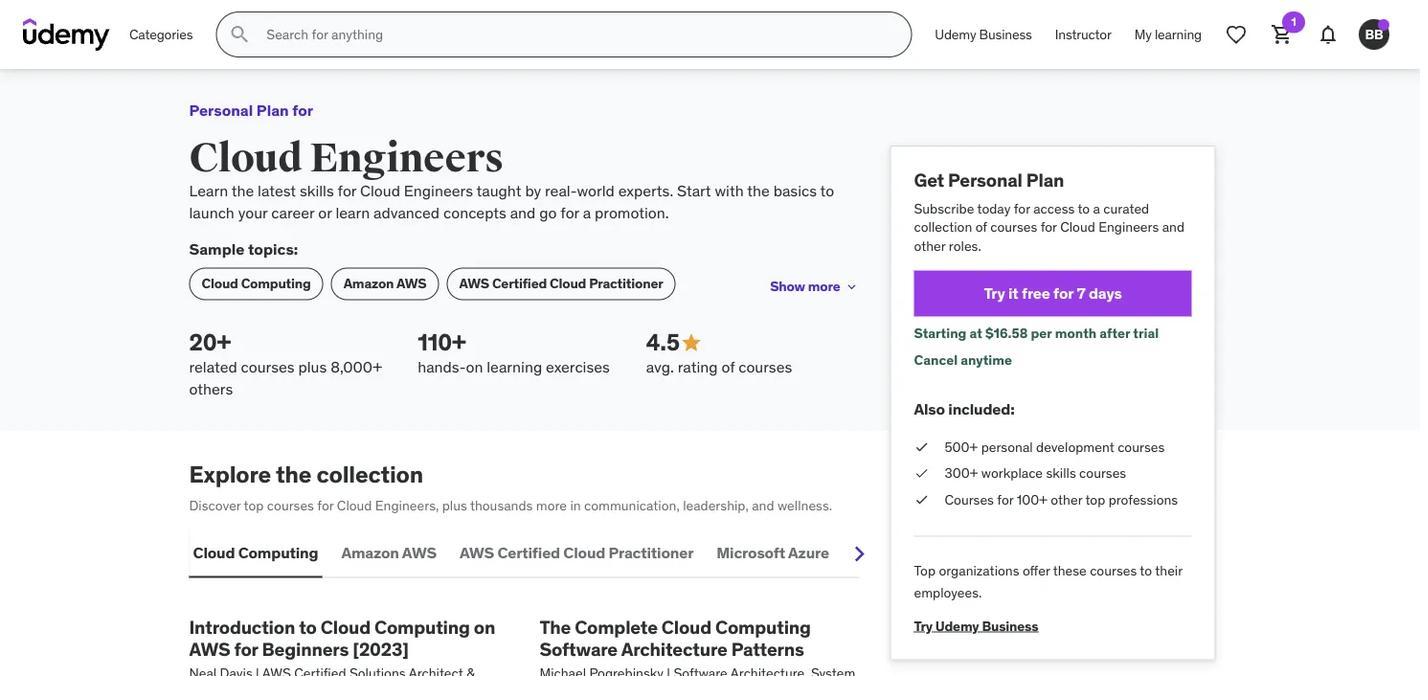 Task type: describe. For each thing, give the bounding box(es) containing it.
learn the latest skills for cloud engineers taught by real-world experts. start with the basics to launch your career or learn advanced concepts and go for a promotion.
[[189, 181, 834, 222]]

instructor link
[[1044, 11, 1123, 57]]

career
[[271, 202, 315, 222]]

personal
[[981, 438, 1033, 455]]

month
[[1055, 325, 1097, 342]]

with
[[715, 181, 744, 201]]

for down the access
[[1041, 218, 1057, 235]]

microsoft azure button
[[713, 530, 833, 576]]

and inside the explore the collection discover top courses for cloud engineers, plus thousands more in communication, leadership, and wellness.
[[752, 497, 774, 514]]

your
[[238, 202, 268, 222]]

0 horizontal spatial of
[[722, 357, 735, 377]]

microsoft
[[717, 543, 785, 563]]

Search for anything text field
[[263, 18, 888, 51]]

1 link
[[1259, 11, 1305, 57]]

amazon aws for amazon aws "button"
[[341, 543, 437, 563]]

of inside get personal plan subscribe today for access to a curated collection of courses for cloud engineers and other roles.
[[976, 218, 987, 235]]

learn
[[336, 202, 370, 222]]

courses inside the explore the collection discover top courses for cloud engineers, plus thousands more in communication, leadership, and wellness.
[[267, 497, 314, 514]]

udemy business
[[935, 26, 1032, 43]]

courses
[[945, 491, 994, 508]]

for up cloud engineers
[[292, 100, 313, 120]]

instructor
[[1055, 26, 1112, 43]]

computing inside the complete cloud computing software architecture patterns
[[716, 615, 811, 638]]

real-
[[545, 181, 577, 201]]

personal plan for
[[189, 100, 313, 120]]

plan inside get personal plan subscribe today for access to a curated collection of courses for cloud engineers and other roles.
[[1027, 169, 1064, 192]]

aws inside 'amazon aws' link
[[396, 275, 427, 292]]

it
[[1009, 283, 1019, 303]]

the complete cloud computing software architecture patterns
[[540, 615, 811, 660]]

collection inside get personal plan subscribe today for access to a curated collection of courses for cloud engineers and other roles.
[[914, 218, 972, 235]]

you have alerts image
[[1378, 19, 1390, 31]]

submit search image
[[228, 23, 251, 46]]

1 udemy from the top
[[935, 26, 976, 43]]

introduction to cloud computing on aws for beginners [2023]
[[189, 615, 495, 660]]

the for collection
[[276, 460, 312, 489]]

personal inside get personal plan subscribe today for access to a curated collection of courses for cloud engineers and other roles.
[[948, 169, 1023, 192]]

20+
[[189, 328, 231, 357]]

shopping cart with 1 item image
[[1271, 23, 1294, 46]]

discover
[[189, 497, 241, 514]]

thousands
[[470, 497, 533, 514]]

2 horizontal spatial the
[[747, 181, 770, 201]]

next image
[[844, 539, 875, 569]]

to inside get personal plan subscribe today for access to a curated collection of courses for cloud engineers and other roles.
[[1078, 199, 1090, 217]]

basics
[[774, 181, 817, 201]]

world
[[577, 181, 615, 201]]

tab navigation element
[[189, 530, 952, 578]]

1 vertical spatial xsmall image
[[914, 491, 929, 509]]

top for 100+
[[1086, 491, 1106, 508]]

workplace
[[981, 465, 1043, 482]]

exercises
[[546, 357, 610, 377]]

roles.
[[949, 237, 981, 254]]

plus inside the explore the collection discover top courses for cloud engineers, plus thousands more in communication, leadership, and wellness.
[[442, 497, 467, 514]]

courses inside top organizations offer these courses to their employees.
[[1090, 562, 1137, 580]]

computing inside button
[[238, 543, 318, 563]]

300+ workplace skills courses
[[945, 465, 1126, 482]]

the for latest
[[231, 181, 254, 201]]

categories
[[129, 26, 193, 43]]

for left 7
[[1054, 283, 1074, 303]]

learning inside 110+ hands-on learning exercises
[[487, 357, 542, 377]]

or
[[318, 202, 332, 222]]

categories button
[[118, 11, 204, 57]]

computing down topics:
[[241, 275, 311, 292]]

offer
[[1023, 562, 1050, 580]]

avg.
[[646, 357, 674, 377]]

amazon for amazon aws "button"
[[341, 543, 399, 563]]

also included:
[[914, 399, 1015, 419]]

starting at $16.58 per month after trial cancel anytime
[[914, 325, 1159, 368]]

free
[[1022, 283, 1050, 303]]

aws inside aws certified cloud practitioner button
[[460, 543, 494, 563]]

introduction to cloud computing on aws for beginners [2023] link
[[189, 615, 509, 660]]

try it free for 7 days link
[[914, 271, 1192, 317]]

latest
[[258, 181, 296, 201]]

professions
[[1109, 491, 1178, 508]]

courses down development
[[1079, 465, 1126, 482]]

courses inside 20+ related courses plus 8,000+ others
[[241, 357, 295, 377]]

to inside top organizations offer these courses to their employees.
[[1140, 562, 1152, 580]]

concepts
[[443, 202, 506, 222]]

certified for aws certified cloud practitioner link on the top left of the page
[[492, 275, 547, 292]]

show more button
[[770, 268, 860, 306]]

a inside learn the latest skills for cloud engineers taught by real-world experts. start with the basics to launch your career or learn advanced concepts and go for a promotion.
[[583, 202, 591, 222]]

110+ hands-on learning exercises
[[418, 328, 610, 377]]

8,000+
[[331, 357, 382, 377]]

google
[[852, 543, 903, 563]]

communication,
[[584, 497, 680, 514]]

at
[[970, 325, 983, 342]]

engineers inside learn the latest skills for cloud engineers taught by real-world experts. start with the basics to launch your career or learn advanced concepts and go for a promotion.
[[404, 181, 473, 201]]

anytime
[[961, 351, 1012, 368]]

bb link
[[1351, 11, 1397, 57]]

cloud down sample
[[202, 275, 238, 292]]

sample
[[189, 239, 245, 259]]

xsmall image for 300+
[[914, 464, 929, 483]]

employees.
[[914, 584, 982, 601]]

amazon aws for 'amazon aws' link
[[344, 275, 427, 292]]

promotion.
[[595, 202, 669, 222]]

on inside 110+ hands-on learning exercises
[[466, 357, 483, 377]]

the complete cloud computing software architecture patterns link
[[540, 615, 860, 660]]

110+
[[418, 328, 466, 357]]

cloud inside the explore the collection discover top courses for cloud engineers, plus thousands more in communication, leadership, and wellness.
[[337, 497, 372, 514]]

for inside the explore the collection discover top courses for cloud engineers, plus thousands more in communication, leadership, and wellness.
[[317, 497, 334, 514]]

show
[[770, 278, 805, 295]]

0 horizontal spatial personal
[[189, 100, 253, 120]]

days
[[1089, 283, 1122, 303]]

xsmall image for 500+
[[914, 438, 929, 456]]

sample topics:
[[189, 239, 298, 259]]

complete
[[575, 615, 658, 638]]

amazon aws button
[[338, 530, 440, 576]]

try for try udemy business
[[914, 617, 933, 635]]

try it free for 7 days
[[984, 283, 1122, 303]]

100+
[[1017, 491, 1048, 508]]

development
[[1036, 438, 1115, 455]]

1 vertical spatial skills
[[1046, 465, 1076, 482]]

starting
[[914, 325, 967, 342]]

[2023]
[[353, 637, 409, 660]]

more inside button
[[808, 278, 840, 295]]

learn
[[189, 181, 228, 201]]

wellness.
[[778, 497, 832, 514]]

experts.
[[618, 181, 673, 201]]

$16.58
[[986, 325, 1028, 342]]

try udemy business link
[[914, 603, 1039, 635]]

cloud computing for cloud computing link
[[202, 275, 311, 292]]

aws inside introduction to cloud computing on aws for beginners [2023]
[[189, 637, 230, 660]]

cancel
[[914, 351, 958, 368]]

also
[[914, 399, 945, 419]]

their
[[1155, 562, 1183, 580]]

cloud engineers
[[189, 134, 504, 183]]

7
[[1077, 283, 1086, 303]]

explore the collection discover top courses for cloud engineers, plus thousands more in communication, leadership, and wellness.
[[189, 460, 832, 514]]

taught
[[476, 181, 522, 201]]

udemy business link
[[924, 11, 1044, 57]]

topics:
[[248, 239, 298, 259]]

aws inside amazon aws "button"
[[402, 543, 437, 563]]



Task type: locate. For each thing, give the bounding box(es) containing it.
top for collection
[[244, 497, 264, 514]]

cloud up employees.
[[907, 543, 949, 563]]

0 horizontal spatial learning
[[487, 357, 542, 377]]

1 vertical spatial personal
[[948, 169, 1023, 192]]

1 horizontal spatial top
[[1086, 491, 1106, 508]]

1 vertical spatial learning
[[487, 357, 542, 377]]

wishlist image
[[1225, 23, 1248, 46]]

1 horizontal spatial collection
[[914, 218, 972, 235]]

other right 100+
[[1051, 491, 1083, 508]]

amazon for 'amazon aws' link
[[344, 275, 394, 292]]

computing down 'discover'
[[238, 543, 318, 563]]

certified up 110+ hands-on learning exercises in the left of the page
[[492, 275, 547, 292]]

try left the it
[[984, 283, 1005, 303]]

amazon aws link
[[331, 268, 439, 300]]

medium image
[[680, 331, 703, 354]]

1 horizontal spatial other
[[1051, 491, 1083, 508]]

courses inside get personal plan subscribe today for access to a curated collection of courses for cloud engineers and other roles.
[[990, 218, 1037, 235]]

0 vertical spatial on
[[466, 357, 483, 377]]

plus
[[298, 357, 327, 377], [442, 497, 467, 514]]

1 horizontal spatial personal
[[948, 169, 1023, 192]]

cloud computing inside cloud computing link
[[202, 275, 311, 292]]

for right today
[[1014, 199, 1030, 217]]

cloud down personal plan for
[[189, 134, 303, 183]]

top
[[1086, 491, 1106, 508], [244, 497, 264, 514]]

try inside 'link'
[[914, 617, 933, 635]]

1 horizontal spatial learning
[[1155, 26, 1202, 43]]

the
[[231, 181, 254, 201], [747, 181, 770, 201], [276, 460, 312, 489]]

aws inside aws certified cloud practitioner link
[[459, 275, 489, 292]]

certified inside aws certified cloud practitioner link
[[492, 275, 547, 292]]

launch
[[189, 202, 235, 222]]

to inside learn the latest skills for cloud engineers taught by real-world experts. start with the basics to launch your career or learn advanced concepts and go for a promotion.
[[820, 181, 834, 201]]

0 horizontal spatial the
[[231, 181, 254, 201]]

1 xsmall image from the top
[[914, 438, 929, 456]]

on
[[466, 357, 483, 377], [474, 615, 495, 638]]

1 vertical spatial practitioner
[[609, 543, 694, 563]]

amazon aws inside "button"
[[341, 543, 437, 563]]

plus left 8,000+ at the left
[[298, 357, 327, 377]]

1 vertical spatial xsmall image
[[914, 464, 929, 483]]

certified inside aws certified cloud practitioner button
[[497, 543, 560, 563]]

the up your
[[231, 181, 254, 201]]

personal up today
[[948, 169, 1023, 192]]

1 aws certified cloud practitioner from the top
[[459, 275, 663, 292]]

cloud up advanced
[[360, 181, 400, 201]]

courses right rating
[[739, 357, 792, 377]]

business down top organizations offer these courses to their employees.
[[982, 617, 1039, 635]]

0 horizontal spatial try
[[914, 617, 933, 635]]

more
[[808, 278, 840, 295], [536, 497, 567, 514]]

to right introduction
[[299, 615, 317, 638]]

amazon inside "button"
[[341, 543, 399, 563]]

0 vertical spatial aws certified cloud practitioner
[[459, 275, 663, 292]]

udemy inside 'link'
[[936, 617, 979, 635]]

collection
[[914, 218, 972, 235], [317, 460, 423, 489]]

1 horizontal spatial xsmall image
[[914, 491, 929, 509]]

1 vertical spatial business
[[982, 617, 1039, 635]]

computing down microsoft azure button
[[716, 615, 811, 638]]

for left 100+
[[997, 491, 1014, 508]]

courses right these
[[1090, 562, 1137, 580]]

hands-
[[418, 357, 466, 377]]

1 vertical spatial amazon aws
[[341, 543, 437, 563]]

for left 'engineers,'
[[317, 497, 334, 514]]

1 vertical spatial of
[[722, 357, 735, 377]]

after
[[1100, 325, 1130, 342]]

software
[[540, 637, 618, 660]]

collection down the subscribe
[[914, 218, 972, 235]]

the right with
[[747, 181, 770, 201]]

of right rating
[[722, 357, 735, 377]]

1 vertical spatial collection
[[317, 460, 423, 489]]

computing
[[241, 275, 311, 292], [238, 543, 318, 563], [375, 615, 470, 638], [716, 615, 811, 638]]

and inside get personal plan subscribe today for access to a curated collection of courses for cloud engineers and other roles.
[[1162, 218, 1185, 235]]

aws certified cloud practitioner button
[[456, 530, 698, 576]]

cloud computing down 'discover'
[[193, 543, 318, 563]]

cloud down in
[[563, 543, 605, 563]]

top left professions at the right bottom of the page
[[1086, 491, 1106, 508]]

and inside learn the latest skills for cloud engineers taught by real-world experts. start with the basics to launch your career or learn advanced concepts and go for a promotion.
[[510, 202, 536, 222]]

aws certified cloud practitioner for aws certified cloud practitioner button
[[460, 543, 694, 563]]

0 vertical spatial certified
[[492, 275, 547, 292]]

practitioner inside button
[[609, 543, 694, 563]]

udemy
[[935, 26, 976, 43], [936, 617, 979, 635]]

other
[[914, 237, 946, 254], [1051, 491, 1083, 508]]

for
[[292, 100, 313, 120], [338, 181, 356, 201], [1014, 199, 1030, 217], [561, 202, 579, 222], [1041, 218, 1057, 235], [1054, 283, 1074, 303], [997, 491, 1014, 508], [317, 497, 334, 514], [234, 637, 258, 660]]

0 horizontal spatial collection
[[317, 460, 423, 489]]

courses right related on the left bottom
[[241, 357, 295, 377]]

for left beginners
[[234, 637, 258, 660]]

1 vertical spatial try
[[914, 617, 933, 635]]

cloud down go
[[550, 275, 586, 292]]

to left their
[[1140, 562, 1152, 580]]

cloud down amazon aws "button"
[[321, 615, 371, 638]]

in
[[570, 497, 581, 514]]

xsmall image inside show more button
[[844, 279, 860, 295]]

skills up or
[[300, 181, 334, 201]]

1 vertical spatial certified
[[497, 543, 560, 563]]

cloud inside learn the latest skills for cloud engineers taught by real-world experts. start with the basics to launch your career or learn advanced concepts and go for a promotion.
[[360, 181, 400, 201]]

0 vertical spatial collection
[[914, 218, 972, 235]]

business left instructor
[[979, 26, 1032, 43]]

these
[[1053, 562, 1087, 580]]

by
[[525, 181, 541, 201]]

rating
[[678, 357, 718, 377]]

beginners
[[262, 637, 349, 660]]

0 horizontal spatial plus
[[298, 357, 327, 377]]

0 horizontal spatial skills
[[300, 181, 334, 201]]

0 horizontal spatial plan
[[257, 100, 289, 120]]

top right 'discover'
[[244, 497, 264, 514]]

try udemy business
[[914, 617, 1039, 635]]

to inside introduction to cloud computing on aws for beginners [2023]
[[299, 615, 317, 638]]

cloud right the complete
[[662, 615, 712, 638]]

included:
[[948, 399, 1015, 419]]

practitioner up 4.5
[[589, 275, 663, 292]]

1 horizontal spatial and
[[752, 497, 774, 514]]

1 horizontal spatial plus
[[442, 497, 467, 514]]

cloud computing inside cloud computing button
[[193, 543, 318, 563]]

0 vertical spatial amazon aws
[[344, 275, 427, 292]]

xsmall image
[[914, 438, 929, 456], [914, 464, 929, 483]]

organizations
[[939, 562, 1020, 580]]

learning left exercises
[[487, 357, 542, 377]]

courses down today
[[990, 218, 1037, 235]]

patterns
[[731, 637, 804, 660]]

1 vertical spatial on
[[474, 615, 495, 638]]

0 vertical spatial cloud computing
[[202, 275, 311, 292]]

computing inside introduction to cloud computing on aws for beginners [2023]
[[375, 615, 470, 638]]

start
[[677, 181, 711, 201]]

aws certified cloud practitioner down in
[[460, 543, 694, 563]]

0 vertical spatial amazon
[[344, 275, 394, 292]]

amazon aws down advanced
[[344, 275, 427, 292]]

2 aws certified cloud practitioner from the top
[[460, 543, 694, 563]]

500+ personal development courses
[[945, 438, 1165, 455]]

cloud down 'discover'
[[193, 543, 235, 563]]

1 vertical spatial plus
[[442, 497, 467, 514]]

try down employees.
[[914, 617, 933, 635]]

practitioner
[[589, 275, 663, 292], [609, 543, 694, 563]]

1 horizontal spatial more
[[808, 278, 840, 295]]

cloud inside the complete cloud computing software architecture patterns
[[662, 615, 712, 638]]

per
[[1031, 325, 1052, 342]]

0 horizontal spatial top
[[244, 497, 264, 514]]

1 horizontal spatial plan
[[1027, 169, 1064, 192]]

for up learn
[[338, 181, 356, 201]]

1 vertical spatial plan
[[1027, 169, 1064, 192]]

1
[[1291, 14, 1296, 29]]

aws certified cloud practitioner inside button
[[460, 543, 694, 563]]

advanced
[[374, 202, 440, 222]]

1 vertical spatial aws certified cloud practitioner
[[460, 543, 694, 563]]

1 vertical spatial cloud computing
[[193, 543, 318, 563]]

plus left thousands
[[442, 497, 467, 514]]

more inside the explore the collection discover top courses for cloud engineers, plus thousands more in communication, leadership, and wellness.
[[536, 497, 567, 514]]

to right the access
[[1078, 199, 1090, 217]]

business inside 'link'
[[982, 617, 1039, 635]]

aws certified cloud practitioner for aws certified cloud practitioner link on the top left of the page
[[459, 275, 663, 292]]

collection up 'engineers,'
[[317, 460, 423, 489]]

google cloud
[[852, 543, 949, 563]]

engineers
[[310, 134, 504, 183], [404, 181, 473, 201], [1099, 218, 1159, 235]]

certified down thousands
[[497, 543, 560, 563]]

1 vertical spatial udemy
[[936, 617, 979, 635]]

udemy image
[[23, 18, 110, 51]]

0 vertical spatial udemy
[[935, 26, 976, 43]]

0 vertical spatial more
[[808, 278, 840, 295]]

1 vertical spatial other
[[1051, 491, 1083, 508]]

microsoft azure
[[717, 543, 829, 563]]

other inside get personal plan subscribe today for access to a curated collection of courses for cloud engineers and other roles.
[[914, 237, 946, 254]]

collection inside the explore the collection discover top courses for cloud engineers, plus thousands more in communication, leadership, and wellness.
[[317, 460, 423, 489]]

the inside the explore the collection discover top courses for cloud engineers, plus thousands more in communication, leadership, and wellness.
[[276, 460, 312, 489]]

introduction
[[189, 615, 295, 638]]

0 horizontal spatial a
[[583, 202, 591, 222]]

for inside introduction to cloud computing on aws for beginners [2023]
[[234, 637, 258, 660]]

cloud computing down sample topics:
[[202, 275, 311, 292]]

more left in
[[536, 497, 567, 514]]

certified
[[492, 275, 547, 292], [497, 543, 560, 563]]

xsmall image left courses
[[914, 491, 929, 509]]

0 horizontal spatial xsmall image
[[844, 279, 860, 295]]

0 vertical spatial practitioner
[[589, 275, 663, 292]]

amazon aws
[[344, 275, 427, 292], [341, 543, 437, 563]]

to right basics
[[820, 181, 834, 201]]

practitioner down communication,
[[609, 543, 694, 563]]

practitioner for aws certified cloud practitioner button
[[609, 543, 694, 563]]

azure
[[788, 543, 829, 563]]

business
[[979, 26, 1032, 43], [982, 617, 1039, 635]]

today
[[977, 199, 1011, 217]]

get
[[914, 169, 944, 192]]

courses up professions at the right bottom of the page
[[1118, 438, 1165, 455]]

engineers inside get personal plan subscribe today for access to a curated collection of courses for cloud engineers and other roles.
[[1099, 218, 1159, 235]]

cloud computing
[[202, 275, 311, 292], [193, 543, 318, 563]]

amazon down 'engineers,'
[[341, 543, 399, 563]]

others
[[189, 379, 233, 398]]

0 vertical spatial plan
[[257, 100, 289, 120]]

leadership,
[[683, 497, 749, 514]]

subscribe
[[914, 199, 974, 217]]

0 vertical spatial xsmall image
[[844, 279, 860, 295]]

a inside get personal plan subscribe today for access to a curated collection of courses for cloud engineers and other roles.
[[1093, 199, 1100, 217]]

plus inside 20+ related courses plus 8,000+ others
[[298, 357, 327, 377]]

cloud inside get personal plan subscribe today for access to a curated collection of courses for cloud engineers and other roles.
[[1060, 218, 1095, 235]]

top inside the explore the collection discover top courses for cloud engineers, plus thousands more in communication, leadership, and wellness.
[[244, 497, 264, 514]]

personal down submit search image in the top left of the page
[[189, 100, 253, 120]]

xsmall image right show more
[[844, 279, 860, 295]]

courses for 100+ other top professions
[[945, 491, 1178, 508]]

architecture
[[621, 637, 728, 660]]

certified for aws certified cloud practitioner button
[[497, 543, 560, 563]]

cloud computing link
[[189, 268, 323, 300]]

curated
[[1104, 199, 1149, 217]]

avg. rating of courses
[[646, 357, 792, 377]]

xsmall image
[[844, 279, 860, 295], [914, 491, 929, 509]]

0 horizontal spatial and
[[510, 202, 536, 222]]

bb
[[1365, 25, 1384, 43]]

learning right my
[[1155, 26, 1202, 43]]

1 horizontal spatial the
[[276, 460, 312, 489]]

top organizations offer these courses to their employees.
[[914, 562, 1183, 601]]

practitioner for aws certified cloud practitioner link on the top left of the page
[[589, 275, 663, 292]]

0 vertical spatial xsmall image
[[914, 438, 929, 456]]

0 vertical spatial other
[[914, 237, 946, 254]]

2 xsmall image from the top
[[914, 464, 929, 483]]

amazon
[[344, 275, 394, 292], [341, 543, 399, 563]]

cloud down the access
[[1060, 218, 1095, 235]]

the right explore
[[276, 460, 312, 489]]

0 vertical spatial try
[[984, 283, 1005, 303]]

0 vertical spatial of
[[976, 218, 987, 235]]

a
[[1093, 199, 1100, 217], [583, 202, 591, 222]]

cloud left 'engineers,'
[[337, 497, 372, 514]]

1 horizontal spatial of
[[976, 218, 987, 235]]

more right show at the top of page
[[808, 278, 840, 295]]

0 vertical spatial business
[[979, 26, 1032, 43]]

courses up cloud computing button
[[267, 497, 314, 514]]

a down world
[[583, 202, 591, 222]]

of down today
[[976, 218, 987, 235]]

0 vertical spatial plus
[[298, 357, 327, 377]]

on left the
[[474, 615, 495, 638]]

on down 110+
[[466, 357, 483, 377]]

0 vertical spatial skills
[[300, 181, 334, 201]]

1 horizontal spatial try
[[984, 283, 1005, 303]]

a left curated
[[1093, 199, 1100, 217]]

plan up the access
[[1027, 169, 1064, 192]]

0 horizontal spatial other
[[914, 237, 946, 254]]

20+ related courses plus 8,000+ others
[[189, 328, 382, 398]]

0 vertical spatial personal
[[189, 100, 253, 120]]

1 horizontal spatial skills
[[1046, 465, 1076, 482]]

1 vertical spatial amazon
[[341, 543, 399, 563]]

0 vertical spatial learning
[[1155, 26, 1202, 43]]

1 vertical spatial more
[[536, 497, 567, 514]]

2 horizontal spatial and
[[1162, 218, 1185, 235]]

cloud computing for cloud computing button
[[193, 543, 318, 563]]

skills inside learn the latest skills for cloud engineers taught by real-world experts. start with the basics to launch your career or learn advanced concepts and go for a promotion.
[[300, 181, 334, 201]]

aws certified cloud practitioner
[[459, 275, 663, 292], [460, 543, 694, 563]]

of
[[976, 218, 987, 235], [722, 357, 735, 377]]

300+
[[945, 465, 978, 482]]

my
[[1135, 26, 1152, 43]]

my learning
[[1135, 26, 1202, 43]]

cloud inside introduction to cloud computing on aws for beginners [2023]
[[321, 615, 371, 638]]

for right go
[[561, 202, 579, 222]]

2 udemy from the top
[[936, 617, 979, 635]]

0 horizontal spatial more
[[536, 497, 567, 514]]

amazon aws down 'engineers,'
[[341, 543, 437, 563]]

amazon down learn
[[344, 275, 394, 292]]

related
[[189, 357, 237, 377]]

1 horizontal spatial a
[[1093, 199, 1100, 217]]

aws certified cloud practitioner down go
[[459, 275, 663, 292]]

try for try it free for 7 days
[[984, 283, 1005, 303]]

google cloud button
[[848, 530, 952, 576]]

xsmall image down "also" at the right bottom
[[914, 438, 929, 456]]

other left roles.
[[914, 237, 946, 254]]

notifications image
[[1317, 23, 1340, 46]]

xsmall image left 300+
[[914, 464, 929, 483]]

on inside introduction to cloud computing on aws for beginners [2023]
[[474, 615, 495, 638]]

plan up latest
[[257, 100, 289, 120]]

computing down amazon aws "button"
[[375, 615, 470, 638]]

skills up courses for 100+ other top professions
[[1046, 465, 1076, 482]]



Task type: vqa. For each thing, say whether or not it's contained in the screenshot.
$74.99
no



